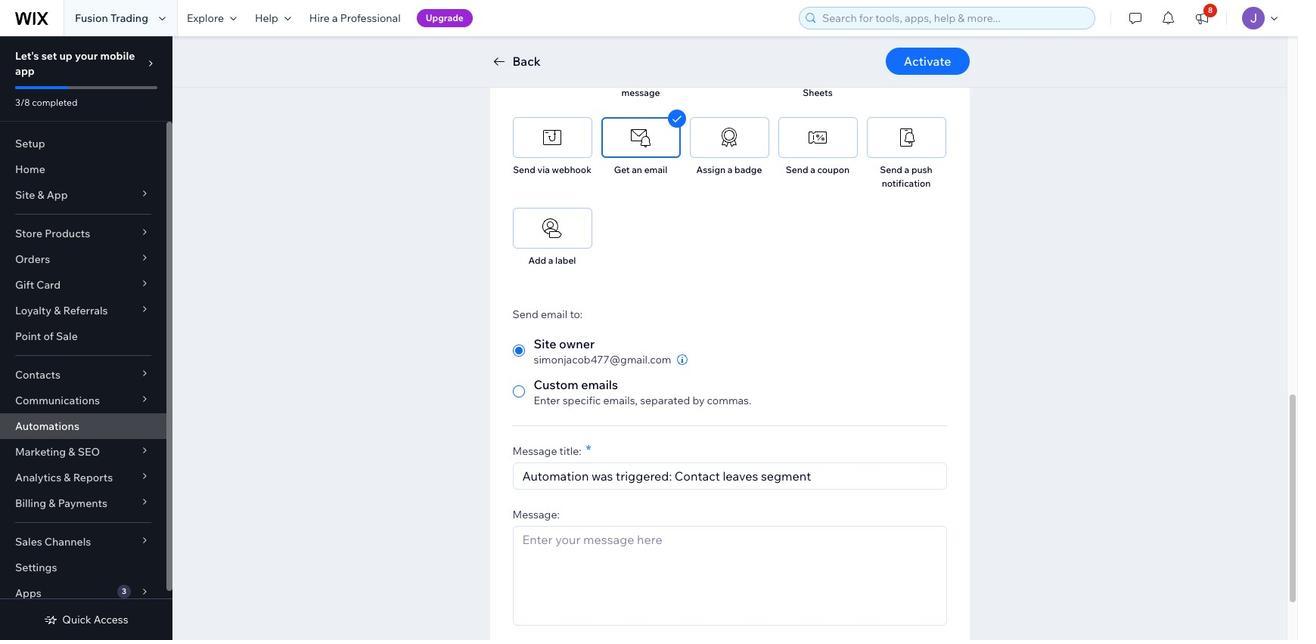 Task type: locate. For each thing, give the bounding box(es) containing it.
site for site & app
[[15, 188, 35, 202]]

a for label
[[548, 255, 553, 266]]

loyalty & referrals button
[[0, 298, 166, 324]]

label
[[556, 255, 576, 266]]

emails,
[[604, 394, 638, 408]]

send for send an email
[[522, 73, 545, 85]]

an
[[547, 73, 557, 85], [632, 164, 642, 176]]

let's
[[15, 49, 39, 63]]

category image right back
[[541, 36, 564, 58]]

a left the task
[[732, 73, 737, 85]]

category image up get an email
[[630, 126, 652, 149]]

assign a badge
[[697, 164, 762, 176]]

1 vertical spatial an
[[632, 164, 642, 176]]

& left reports
[[64, 471, 71, 485]]

connect
[[868, 73, 905, 85]]

a right 'hire'
[[332, 11, 338, 25]]

assign
[[697, 164, 726, 176]]

custom emails enter specific emails, separated by commas.
[[534, 378, 752, 408]]

create a task
[[702, 73, 758, 85]]

option group containing site owner
[[513, 335, 947, 408]]

& for marketing
[[68, 446, 75, 459]]

email for get an email
[[645, 164, 668, 176]]

Message: text field
[[513, 527, 946, 626]]

send an email
[[522, 73, 582, 85]]

0 vertical spatial site
[[15, 188, 35, 202]]

send left via
[[513, 164, 536, 176]]

site inside dropdown button
[[15, 188, 35, 202]]

send inside send a chat message
[[616, 73, 638, 85]]

category image up add a label
[[541, 217, 564, 240]]

by
[[693, 394, 705, 408]]

add a label
[[529, 255, 576, 266]]

send down back
[[522, 73, 545, 85]]

category image
[[718, 36, 741, 58], [807, 36, 829, 58], [895, 36, 918, 58], [630, 126, 652, 149], [718, 126, 741, 149], [807, 126, 829, 149]]

3/8
[[15, 97, 30, 108]]

send for send a coupon
[[786, 164, 809, 176]]

site for site owner
[[534, 337, 557, 352]]

gift card
[[15, 278, 61, 292]]

0 vertical spatial email
[[559, 73, 582, 85]]

site & app button
[[0, 182, 166, 208]]

via
[[538, 164, 550, 176]]

category image up chat
[[630, 36, 652, 58]]

2 vertical spatial email
[[541, 308, 568, 322]]

add
[[529, 255, 546, 266]]

hire a professional link
[[300, 0, 410, 36]]

a right add
[[548, 255, 553, 266]]

emails
[[581, 378, 618, 393]]

& right billing
[[49, 497, 56, 511]]

& for billing
[[49, 497, 56, 511]]

1 vertical spatial site
[[534, 337, 557, 352]]

a inside send a push notification
[[905, 164, 910, 176]]

site down the home
[[15, 188, 35, 202]]

settings link
[[0, 555, 166, 581]]

sheets
[[803, 87, 833, 98]]

0 horizontal spatial an
[[547, 73, 557, 85]]

send
[[522, 73, 545, 85], [616, 73, 638, 85], [513, 164, 536, 176], [786, 164, 809, 176], [880, 164, 903, 176], [513, 308, 539, 322]]

& for loyalty
[[54, 304, 61, 318]]

email left 'to:'
[[541, 308, 568, 322]]

a left coupon
[[811, 164, 816, 176]]

automations
[[15, 420, 79, 434]]

a for push
[[905, 164, 910, 176]]

send up message
[[616, 73, 638, 85]]

notification
[[882, 178, 931, 189]]

quick access button
[[44, 614, 128, 627]]

explore
[[187, 11, 224, 25]]

1 horizontal spatial site
[[534, 337, 557, 352]]

billing & payments
[[15, 497, 107, 511]]

& inside popup button
[[49, 497, 56, 511]]

a for coupon
[[811, 164, 816, 176]]

a up message
[[640, 73, 645, 85]]

app
[[47, 188, 68, 202]]

email right the get
[[645, 164, 668, 176]]

site & app
[[15, 188, 68, 202]]

category image up the update
[[807, 36, 829, 58]]

zapier
[[918, 73, 945, 85]]

access
[[94, 614, 128, 627]]

category image up push
[[895, 126, 918, 149]]

& left seo
[[68, 446, 75, 459]]

1 vertical spatial email
[[645, 164, 668, 176]]

send for send email to:
[[513, 308, 539, 322]]

1 horizontal spatial an
[[632, 164, 642, 176]]

a up "notification"
[[905, 164, 910, 176]]

webhook
[[552, 164, 592, 176]]

of
[[43, 330, 54, 344]]

a inside send a chat message
[[640, 73, 645, 85]]

fusion trading
[[75, 11, 148, 25]]

site
[[15, 188, 35, 202], [534, 337, 557, 352]]

home link
[[0, 157, 166, 182]]

channels
[[45, 536, 91, 549]]

send up "notification"
[[880, 164, 903, 176]]

site down send email to:
[[534, 337, 557, 352]]

communications button
[[0, 388, 166, 414]]

*
[[586, 442, 592, 459]]

category image
[[541, 36, 564, 58], [630, 36, 652, 58], [541, 126, 564, 149], [895, 126, 918, 149], [541, 217, 564, 240]]

site inside option group
[[534, 337, 557, 352]]

send left coupon
[[786, 164, 809, 176]]

option group
[[513, 335, 947, 408]]

Message title: field
[[518, 464, 942, 490]]

send inside send a push notification
[[880, 164, 903, 176]]

send a push notification
[[880, 164, 933, 189]]

& right loyalty
[[54, 304, 61, 318]]

send up site owner
[[513, 308, 539, 322]]

update
[[785, 73, 817, 85]]

trading
[[110, 11, 148, 25]]

sales
[[15, 536, 42, 549]]

let's set up your mobile app
[[15, 49, 135, 78]]

settings
[[15, 562, 57, 575]]

0 horizontal spatial site
[[15, 188, 35, 202]]

point of sale link
[[0, 324, 166, 350]]

set
[[41, 49, 57, 63]]

enter
[[534, 394, 560, 408]]

a left badge
[[728, 164, 733, 176]]

hire
[[309, 11, 330, 25]]

apps
[[15, 587, 41, 601]]

up
[[59, 49, 73, 63]]

Search for tools, apps, help & more... field
[[818, 8, 1090, 29]]

sidebar element
[[0, 36, 173, 641]]

create
[[702, 73, 730, 85]]

email left send a chat message on the top of page
[[559, 73, 582, 85]]

&
[[37, 188, 44, 202], [54, 304, 61, 318], [68, 446, 75, 459], [64, 471, 71, 485], [49, 497, 56, 511]]

contacts
[[15, 369, 61, 382]]

& left app
[[37, 188, 44, 202]]

0 vertical spatial an
[[547, 73, 557, 85]]



Task type: describe. For each thing, give the bounding box(es) containing it.
marketing
[[15, 446, 66, 459]]

a for chat
[[640, 73, 645, 85]]

store
[[15, 227, 42, 241]]

sales channels
[[15, 536, 91, 549]]

help
[[255, 11, 278, 25]]

send a chat message
[[616, 73, 666, 98]]

your
[[75, 49, 98, 63]]

send for send via webhook
[[513, 164, 536, 176]]

category image up send via webhook
[[541, 126, 564, 149]]

sales channels button
[[0, 530, 166, 555]]

& for analytics
[[64, 471, 71, 485]]

referrals
[[63, 304, 108, 318]]

a for task
[[732, 73, 737, 85]]

badge
[[735, 164, 762, 176]]

send a coupon
[[786, 164, 850, 176]]

products
[[45, 227, 90, 241]]

send email to:
[[513, 308, 583, 322]]

app
[[15, 64, 35, 78]]

title:
[[560, 445, 582, 459]]

& for site
[[37, 188, 44, 202]]

get an email
[[614, 164, 668, 176]]

site owner
[[534, 337, 595, 352]]

message
[[513, 445, 557, 459]]

get
[[614, 164, 630, 176]]

billing
[[15, 497, 46, 511]]

point of sale
[[15, 330, 78, 344]]

category image up the send a coupon
[[807, 126, 829, 149]]

a for badge
[[728, 164, 733, 176]]

upgrade button
[[417, 9, 473, 27]]

help button
[[246, 0, 300, 36]]

a for professional
[[332, 11, 338, 25]]

fusion
[[75, 11, 108, 25]]

message:
[[513, 509, 560, 522]]

gift card button
[[0, 272, 166, 298]]

owner
[[559, 337, 595, 352]]

payments
[[58, 497, 107, 511]]

orders
[[15, 253, 50, 266]]

seo
[[78, 446, 100, 459]]

home
[[15, 163, 45, 176]]

setup link
[[0, 131, 166, 157]]

communications
[[15, 394, 100, 408]]

upgrade
[[426, 12, 464, 23]]

send for send a push notification
[[880, 164, 903, 176]]

google
[[819, 73, 851, 85]]

setup
[[15, 137, 45, 151]]

marketing & seo button
[[0, 440, 166, 465]]

custom
[[534, 378, 579, 393]]

email for send an email
[[559, 73, 582, 85]]

8
[[1209, 5, 1213, 15]]

back
[[513, 54, 541, 69]]

store products button
[[0, 221, 166, 247]]

separated
[[640, 394, 690, 408]]

message
[[622, 87, 660, 98]]

gift
[[15, 278, 34, 292]]

coupon
[[818, 164, 850, 176]]

point
[[15, 330, 41, 344]]

an for send
[[547, 73, 557, 85]]

loyalty & referrals
[[15, 304, 108, 318]]

connect to zapier
[[868, 73, 945, 85]]

to
[[907, 73, 916, 85]]

update google sheets
[[785, 73, 851, 98]]

automations link
[[0, 414, 166, 440]]

billing & payments button
[[0, 491, 166, 517]]

loyalty
[[15, 304, 51, 318]]

card
[[37, 278, 61, 292]]

contacts button
[[0, 362, 166, 388]]

message title: *
[[513, 442, 592, 459]]

3/8 completed
[[15, 97, 78, 108]]

activate button
[[886, 48, 970, 75]]

category image up create a task
[[718, 36, 741, 58]]

professional
[[340, 11, 401, 25]]

send via webhook
[[513, 164, 592, 176]]

category image up assign a badge
[[718, 126, 741, 149]]

sale
[[56, 330, 78, 344]]

task
[[739, 73, 758, 85]]

to:
[[570, 308, 583, 322]]

quick
[[62, 614, 91, 627]]

marketing & seo
[[15, 446, 100, 459]]

back button
[[490, 52, 541, 70]]

push
[[912, 164, 933, 176]]

analytics
[[15, 471, 61, 485]]

chat
[[647, 73, 666, 85]]

store products
[[15, 227, 90, 241]]

category image up connect to zapier
[[895, 36, 918, 58]]

activate
[[904, 54, 952, 69]]

send for send a chat message
[[616, 73, 638, 85]]

an for get
[[632, 164, 642, 176]]

commas.
[[707, 394, 752, 408]]

orders button
[[0, 247, 166, 272]]



Task type: vqa. For each thing, say whether or not it's contained in the screenshot.
Get Started "popup button"
no



